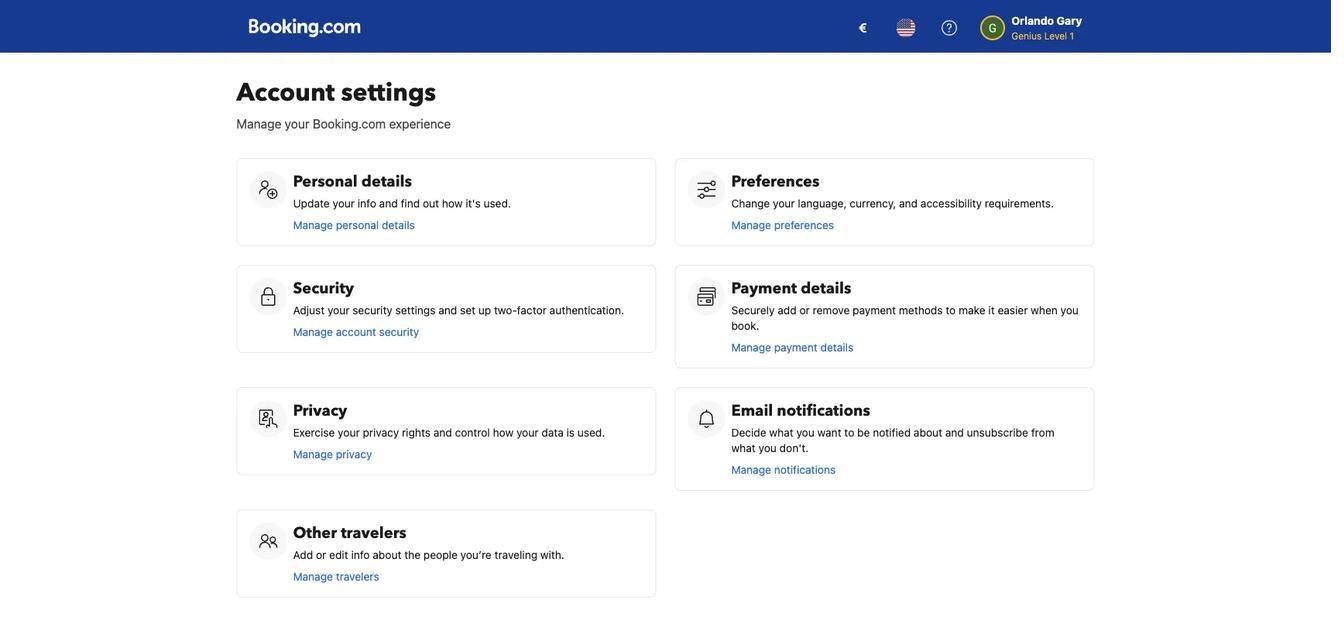 Task type: describe. For each thing, give the bounding box(es) containing it.
info inside other travelers add or edit info about the people you're traveling with.
[[351, 549, 370, 561]]

travelers for other
[[341, 523, 407, 544]]

securely
[[731, 304, 775, 317]]

adjust
[[293, 304, 325, 317]]

is
[[567, 426, 575, 439]]

or inside other travelers add or edit info about the people you're traveling with.
[[316, 549, 326, 561]]

account settings manage your booking.com experience
[[237, 76, 451, 131]]

personal details update your info and find out how it's used.
[[293, 171, 511, 210]]

your left data
[[516, 426, 539, 439]]

notified
[[873, 426, 911, 439]]

unsubscribe
[[967, 426, 1028, 439]]

traveling
[[494, 549, 537, 561]]

edit
[[329, 549, 348, 561]]

manage for privacy
[[293, 448, 333, 461]]

it
[[988, 304, 995, 317]]

account
[[237, 76, 335, 110]]

payment inside payment details securely add or remove payment methods to make it easier when you book.
[[853, 304, 896, 317]]

your inside preferences change your language, currency, and accessibility requirements.
[[773, 197, 795, 210]]

the
[[404, 549, 421, 561]]

data
[[541, 426, 564, 439]]

to inside email notifications decide what you want to be notified about and unsubscribe from what you don't.
[[844, 426, 854, 439]]

1 horizontal spatial you
[[796, 426, 814, 439]]

settings inside security adjust your security settings and set up two-factor authentication.
[[395, 304, 436, 317]]

manage for other travelers
[[293, 570, 333, 583]]

privacy exercise your privacy rights and control how your data is used.
[[293, 400, 605, 439]]

manage privacy
[[293, 448, 372, 461]]

book.
[[731, 319, 759, 332]]

manage account security
[[293, 326, 419, 338]]

security inside security adjust your security settings and set up two-factor authentication.
[[353, 304, 392, 317]]

out
[[423, 197, 439, 210]]

2 vertical spatial you
[[759, 442, 777, 455]]

email notifications decide what you want to be notified about and unsubscribe from what you don't.
[[731, 400, 1055, 455]]

find
[[401, 197, 420, 210]]

details inside payment details securely add or remove payment methods to make it easier when you book.
[[801, 278, 851, 299]]

or inside payment details securely add or remove payment methods to make it easier when you book.
[[800, 304, 810, 317]]

1
[[1070, 30, 1074, 41]]

want
[[817, 426, 841, 439]]

€
[[859, 21, 867, 35]]

how inside the personal details update your info and find out how it's used.
[[442, 197, 463, 210]]

it's
[[466, 197, 481, 210]]

0 vertical spatial what
[[769, 426, 793, 439]]

manage personal details
[[293, 219, 415, 232]]

personal
[[336, 219, 379, 232]]

authentication.
[[550, 304, 624, 317]]

your inside security adjust your security settings and set up two-factor authentication.
[[328, 304, 350, 317]]

add
[[293, 549, 313, 561]]

1 vertical spatial privacy
[[336, 448, 372, 461]]

and inside email notifications decide what you want to be notified about and unsubscribe from what you don't.
[[945, 426, 964, 439]]

manage for email notifications
[[731, 463, 771, 476]]

exercise
[[293, 426, 335, 439]]

requirements.
[[985, 197, 1054, 210]]

notifications for manage
[[774, 463, 836, 476]]

1 vertical spatial payment
[[774, 341, 818, 354]]

control
[[455, 426, 490, 439]]

level
[[1044, 30, 1067, 41]]

payment
[[731, 278, 797, 299]]

about inside email notifications decide what you want to be notified about and unsubscribe from what you don't.
[[914, 426, 942, 439]]

with.
[[540, 549, 564, 561]]

about inside other travelers add or edit info about the people you're traveling with.
[[373, 549, 401, 561]]

be
[[857, 426, 870, 439]]

add
[[778, 304, 797, 317]]

your inside the personal details update your info and find out how it's used.
[[333, 197, 355, 210]]

personal
[[293, 171, 358, 192]]

accessibility
[[921, 197, 982, 210]]

make
[[959, 304, 985, 317]]

gary
[[1057, 14, 1082, 27]]

your up manage privacy
[[338, 426, 360, 439]]

and for personal details
[[379, 197, 398, 210]]

two-
[[494, 304, 517, 317]]

and for security
[[438, 304, 457, 317]]

preferences
[[731, 171, 820, 192]]

from
[[1031, 426, 1055, 439]]

email
[[731, 400, 773, 422]]

change
[[731, 197, 770, 210]]

manage payment details
[[731, 341, 856, 354]]

info inside the personal details update your info and find out how it's used.
[[358, 197, 376, 210]]

other travelers add or edit info about the people you're traveling with.
[[293, 523, 564, 561]]

manage for personal details
[[293, 219, 333, 232]]

orlando
[[1011, 14, 1054, 27]]



Task type: locate. For each thing, give the bounding box(es) containing it.
currency,
[[850, 197, 896, 210]]

about
[[914, 426, 942, 439], [373, 549, 401, 561]]

0 horizontal spatial payment
[[774, 341, 818, 354]]

or right add at the right of page
[[800, 304, 810, 317]]

privacy
[[293, 400, 347, 422]]

manage travelers
[[293, 570, 379, 583]]

0 horizontal spatial you
[[759, 442, 777, 455]]

your up manage preferences
[[773, 197, 795, 210]]

manage down update
[[293, 219, 333, 232]]

used. inside the personal details update your info and find out how it's used.
[[484, 197, 511, 210]]

you're
[[460, 549, 492, 561]]

and left find
[[379, 197, 398, 210]]

notifications up the want
[[777, 400, 870, 422]]

your inside account settings manage your booking.com experience
[[285, 117, 309, 131]]

and right currency, at the right top of the page
[[899, 197, 918, 210]]

up
[[478, 304, 491, 317]]

factor
[[517, 304, 547, 317]]

security up manage account security
[[353, 304, 392, 317]]

you up don't.
[[796, 426, 814, 439]]

used. right is
[[578, 426, 605, 439]]

and left unsubscribe
[[945, 426, 964, 439]]

€ button
[[844, 9, 881, 46]]

notifications
[[777, 400, 870, 422], [774, 463, 836, 476]]

1 horizontal spatial to
[[946, 304, 956, 317]]

manage down book.
[[731, 341, 771, 354]]

decide
[[731, 426, 766, 439]]

and inside the personal details update your info and find out how it's used.
[[379, 197, 398, 210]]

your
[[285, 117, 309, 131], [333, 197, 355, 210], [773, 197, 795, 210], [328, 304, 350, 317], [338, 426, 360, 439], [516, 426, 539, 439]]

settings up the 'experience'
[[341, 76, 436, 110]]

1 horizontal spatial payment
[[853, 304, 896, 317]]

what
[[769, 426, 793, 439], [731, 442, 756, 455]]

manage down account
[[237, 117, 281, 131]]

privacy left the 'rights'
[[363, 426, 399, 439]]

you
[[1061, 304, 1079, 317], [796, 426, 814, 439], [759, 442, 777, 455]]

security
[[353, 304, 392, 317], [379, 326, 419, 338]]

0 vertical spatial about
[[914, 426, 942, 439]]

manage preferences
[[731, 219, 834, 232]]

privacy inside privacy exercise your privacy rights and control how your data is used.
[[363, 426, 399, 439]]

travelers up the edit
[[341, 523, 407, 544]]

and
[[379, 197, 398, 210], [899, 197, 918, 210], [438, 304, 457, 317], [433, 426, 452, 439], [945, 426, 964, 439]]

what up don't.
[[769, 426, 793, 439]]

1 vertical spatial to
[[844, 426, 854, 439]]

1 horizontal spatial used.
[[578, 426, 605, 439]]

and inside preferences change your language, currency, and accessibility requirements.
[[899, 197, 918, 210]]

your up manage personal details
[[333, 197, 355, 210]]

details
[[361, 171, 412, 192], [382, 219, 415, 232], [801, 278, 851, 299], [820, 341, 853, 354]]

0 vertical spatial or
[[800, 304, 810, 317]]

rights
[[402, 426, 430, 439]]

notifications for email
[[777, 400, 870, 422]]

and inside security adjust your security settings and set up two-factor authentication.
[[438, 304, 457, 317]]

1 vertical spatial how
[[493, 426, 514, 439]]

preferences change your language, currency, and accessibility requirements.
[[731, 171, 1054, 210]]

info right the edit
[[351, 549, 370, 561]]

manage for payment details
[[731, 341, 771, 354]]

1 horizontal spatial about
[[914, 426, 942, 439]]

0 vertical spatial notifications
[[777, 400, 870, 422]]

update
[[293, 197, 330, 210]]

0 horizontal spatial how
[[442, 197, 463, 210]]

0 horizontal spatial about
[[373, 549, 401, 561]]

1 horizontal spatial how
[[493, 426, 514, 439]]

1 vertical spatial travelers
[[336, 570, 379, 583]]

payment details securely add or remove payment methods to make it easier when you book.
[[731, 278, 1079, 332]]

details up remove
[[801, 278, 851, 299]]

you down decide
[[759, 442, 777, 455]]

notifications inside email notifications decide what you want to be notified about and unsubscribe from what you don't.
[[777, 400, 870, 422]]

about right notified
[[914, 426, 942, 439]]

security right account
[[379, 326, 419, 338]]

travelers for manage
[[336, 570, 379, 583]]

used. inside privacy exercise your privacy rights and control how your data is used.
[[578, 426, 605, 439]]

0 horizontal spatial or
[[316, 549, 326, 561]]

payment
[[853, 304, 896, 317], [774, 341, 818, 354]]

booking.com
[[313, 117, 386, 131]]

manage for security
[[293, 326, 333, 338]]

0 horizontal spatial what
[[731, 442, 756, 455]]

info
[[358, 197, 376, 210], [351, 549, 370, 561]]

easier
[[998, 304, 1028, 317]]

manage notifications
[[731, 463, 836, 476]]

you inside payment details securely add or remove payment methods to make it easier when you book.
[[1061, 304, 1079, 317]]

methods
[[899, 304, 943, 317]]

1 vertical spatial info
[[351, 549, 370, 561]]

1 vertical spatial notifications
[[774, 463, 836, 476]]

1 horizontal spatial or
[[800, 304, 810, 317]]

1 vertical spatial security
[[379, 326, 419, 338]]

genius
[[1011, 30, 1042, 41]]

set
[[460, 304, 475, 317]]

manage down change on the right top of the page
[[731, 219, 771, 232]]

details down find
[[382, 219, 415, 232]]

or left the edit
[[316, 549, 326, 561]]

security adjust your security settings and set up two-factor authentication.
[[293, 278, 624, 317]]

language,
[[798, 197, 847, 210]]

1 horizontal spatial what
[[769, 426, 793, 439]]

0 vertical spatial used.
[[484, 197, 511, 210]]

payment down add at the right of page
[[774, 341, 818, 354]]

used.
[[484, 197, 511, 210], [578, 426, 605, 439]]

manage for preferences
[[731, 219, 771, 232]]

1 vertical spatial you
[[796, 426, 814, 439]]

how
[[442, 197, 463, 210], [493, 426, 514, 439]]

details inside the personal details update your info and find out how it's used.
[[361, 171, 412, 192]]

to left make
[[946, 304, 956, 317]]

1 vertical spatial what
[[731, 442, 756, 455]]

manage
[[237, 117, 281, 131], [293, 219, 333, 232], [731, 219, 771, 232], [293, 326, 333, 338], [731, 341, 771, 354], [293, 448, 333, 461], [731, 463, 771, 476], [293, 570, 333, 583]]

and for privacy
[[433, 426, 452, 439]]

1 vertical spatial about
[[373, 549, 401, 561]]

your down 'security'
[[328, 304, 350, 317]]

manage down exercise
[[293, 448, 333, 461]]

privacy
[[363, 426, 399, 439], [336, 448, 372, 461]]

manage down the add
[[293, 570, 333, 583]]

your down account
[[285, 117, 309, 131]]

settings left set
[[395, 304, 436, 317]]

1 vertical spatial or
[[316, 549, 326, 561]]

people
[[423, 549, 458, 561]]

1 vertical spatial settings
[[395, 304, 436, 317]]

when
[[1031, 304, 1058, 317]]

details up find
[[361, 171, 412, 192]]

security
[[293, 278, 354, 299]]

settings
[[341, 76, 436, 110], [395, 304, 436, 317]]

0 vertical spatial settings
[[341, 76, 436, 110]]

0 vertical spatial privacy
[[363, 426, 399, 439]]

how left it's
[[442, 197, 463, 210]]

you right when
[[1061, 304, 1079, 317]]

experience
[[389, 117, 451, 131]]

other
[[293, 523, 337, 544]]

what down decide
[[731, 442, 756, 455]]

and right the 'rights'
[[433, 426, 452, 439]]

how right control
[[493, 426, 514, 439]]

to left "be"
[[844, 426, 854, 439]]

remove
[[813, 304, 850, 317]]

0 vertical spatial payment
[[853, 304, 896, 317]]

travelers inside other travelers add or edit info about the people you're traveling with.
[[341, 523, 407, 544]]

info up personal
[[358, 197, 376, 210]]

0 vertical spatial you
[[1061, 304, 1079, 317]]

1 vertical spatial used.
[[578, 426, 605, 439]]

0 vertical spatial how
[[442, 197, 463, 210]]

used. right it's
[[484, 197, 511, 210]]

travelers
[[341, 523, 407, 544], [336, 570, 379, 583]]

and left set
[[438, 304, 457, 317]]

settings inside account settings manage your booking.com experience
[[341, 76, 436, 110]]

or
[[800, 304, 810, 317], [316, 549, 326, 561]]

travelers down the edit
[[336, 570, 379, 583]]

preferences
[[774, 219, 834, 232]]

account
[[336, 326, 376, 338]]

to
[[946, 304, 956, 317], [844, 426, 854, 439]]

0 horizontal spatial used.
[[484, 197, 511, 210]]

orlando gary genius level 1
[[1011, 14, 1082, 41]]

privacy down privacy
[[336, 448, 372, 461]]

manage down decide
[[731, 463, 771, 476]]

0 vertical spatial to
[[946, 304, 956, 317]]

don't.
[[780, 442, 809, 455]]

notifications down don't.
[[774, 463, 836, 476]]

and for preferences
[[899, 197, 918, 210]]

manage inside account settings manage your booking.com experience
[[237, 117, 281, 131]]

manage down the adjust
[[293, 326, 333, 338]]

0 horizontal spatial to
[[844, 426, 854, 439]]

about left the
[[373, 549, 401, 561]]

payment right remove
[[853, 304, 896, 317]]

to inside payment details securely add or remove payment methods to make it easier when you book.
[[946, 304, 956, 317]]

and inside privacy exercise your privacy rights and control how your data is used.
[[433, 426, 452, 439]]

0 vertical spatial info
[[358, 197, 376, 210]]

how inside privacy exercise your privacy rights and control how your data is used.
[[493, 426, 514, 439]]

0 vertical spatial security
[[353, 304, 392, 317]]

0 vertical spatial travelers
[[341, 523, 407, 544]]

details down remove
[[820, 341, 853, 354]]

2 horizontal spatial you
[[1061, 304, 1079, 317]]



Task type: vqa. For each thing, say whether or not it's contained in the screenshot.


